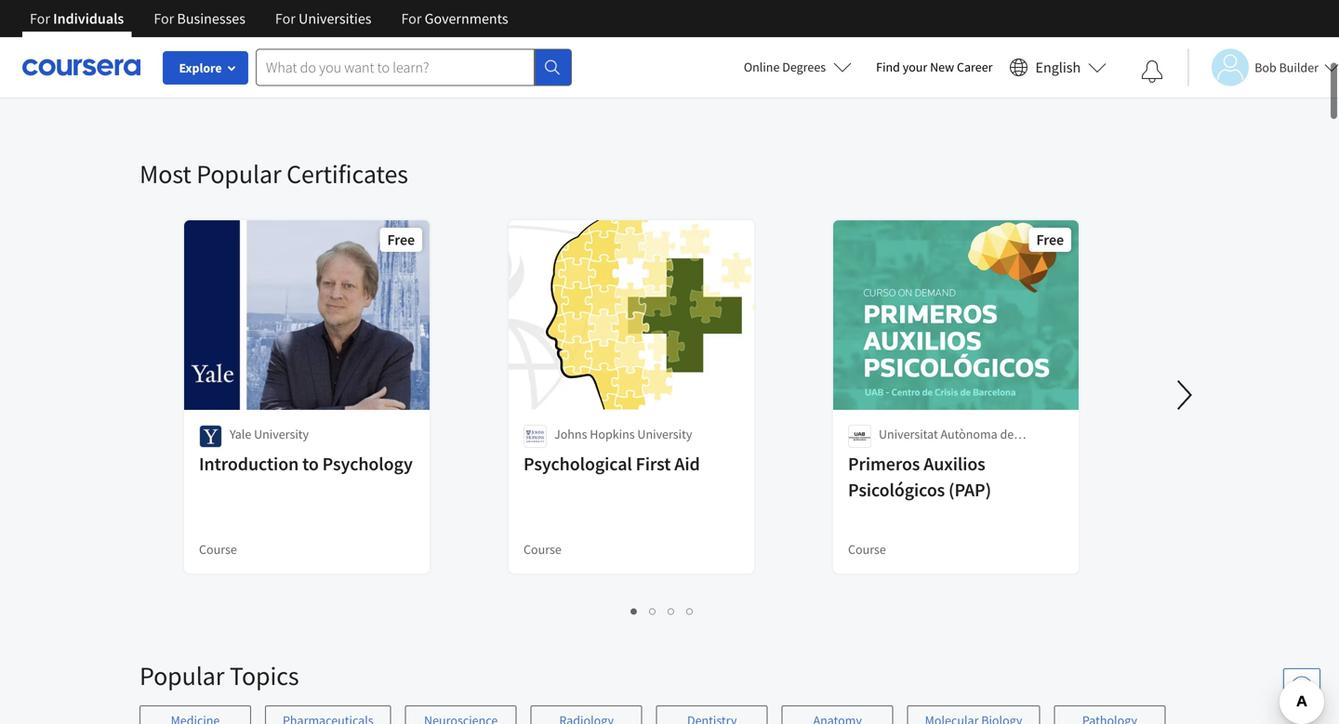 Task type: locate. For each thing, give the bounding box(es) containing it.
1 horizontal spatial university
[[638, 426, 693, 443]]

universities
[[299, 9, 372, 28]]

course down psychological on the bottom
[[524, 541, 562, 558]]

help center image
[[1291, 676, 1314, 699]]

popular right most
[[197, 158, 282, 190]]

3 course from the left
[[849, 541, 886, 558]]

0 vertical spatial popular
[[197, 158, 282, 190]]

1 horizontal spatial free
[[1037, 231, 1064, 249]]

0 horizontal spatial free
[[388, 231, 415, 249]]

for up what do you want to learn? text field
[[401, 9, 422, 28]]

for left "universities"
[[275, 9, 296, 28]]

autònoma
[[941, 426, 998, 443]]

english button
[[1003, 37, 1115, 98]]

for for governments
[[401, 9, 422, 28]]

for
[[30, 9, 50, 28], [154, 9, 174, 28], [275, 9, 296, 28], [401, 9, 422, 28]]

free
[[388, 231, 415, 249], [1037, 231, 1064, 249]]

degree link
[[182, 0, 432, 40]]

individuals
[[53, 9, 124, 28]]

list
[[186, 64, 1140, 85], [186, 600, 1140, 621], [140, 706, 1200, 725]]

for businesses
[[154, 9, 246, 28]]

primeros
[[849, 453, 920, 476]]

2 for from the left
[[154, 9, 174, 28]]

next slide image
[[1163, 373, 1208, 418]]

course for introduction to psychology
[[199, 541, 237, 558]]

popular left topics at the left
[[140, 660, 225, 693]]

4 for from the left
[[401, 9, 422, 28]]

4 button
[[682, 600, 700, 621]]

psicológicos
[[849, 479, 945, 502]]

course down psicológicos
[[849, 541, 886, 558]]

3
[[668, 602, 676, 620]]

university up introduction to psychology
[[254, 426, 309, 443]]

1 vertical spatial popular
[[140, 660, 225, 693]]

for left individuals
[[30, 9, 50, 28]]

de
[[1001, 426, 1014, 443]]

popular
[[197, 158, 282, 190], [140, 660, 225, 693]]

1 vertical spatial list
[[186, 600, 1140, 621]]

for for individuals
[[30, 9, 50, 28]]

2 course from the left
[[524, 541, 562, 558]]

universitat autònoma de barcelona
[[879, 426, 1014, 461]]

3 for from the left
[[275, 9, 296, 28]]

1 horizontal spatial course
[[524, 541, 562, 558]]

2 horizontal spatial course
[[849, 541, 886, 558]]

for left businesses
[[154, 9, 174, 28]]

0 horizontal spatial course
[[199, 541, 237, 558]]

course down introduction
[[199, 541, 237, 558]]

university
[[254, 426, 309, 443], [638, 426, 693, 443]]

1 course from the left
[[199, 541, 237, 558]]

career
[[957, 59, 993, 75]]

find
[[877, 59, 901, 75]]

primeros auxilios psicológicos (pap)
[[849, 453, 992, 502]]

list containing 1
[[186, 600, 1140, 621]]

2 university from the left
[[638, 426, 693, 443]]

psychology
[[323, 453, 413, 476]]

university up first
[[638, 426, 693, 443]]

find your new career link
[[867, 56, 1003, 79]]

for for businesses
[[154, 9, 174, 28]]

businesses
[[177, 9, 246, 28]]

show notifications image
[[1142, 60, 1164, 83]]

introduction
[[199, 453, 299, 476]]

0 horizontal spatial university
[[254, 426, 309, 443]]

2 free from the left
[[1037, 231, 1064, 249]]

explore button
[[163, 51, 248, 85]]

coursera image
[[22, 52, 140, 82]]

None search field
[[256, 49, 572, 86]]

course
[[199, 541, 237, 558], [524, 541, 562, 558], [849, 541, 886, 558]]

degrees
[[783, 59, 826, 75]]

popular topics
[[140, 660, 299, 693]]

1 free from the left
[[388, 231, 415, 249]]

course for psychological first aid
[[524, 541, 562, 558]]

your
[[903, 59, 928, 75]]

universitat autònoma de barcelona image
[[849, 425, 872, 448]]

certificates
[[287, 158, 408, 190]]

explore
[[179, 60, 222, 76]]

johns
[[555, 426, 587, 443]]

governments
[[425, 9, 509, 28]]

(pap)
[[949, 479, 992, 502]]

1 for from the left
[[30, 9, 50, 28]]



Task type: describe. For each thing, give the bounding box(es) containing it.
yale university
[[230, 426, 309, 443]]

list inside most popular certificates carousel element
[[186, 600, 1140, 621]]

psychological first aid
[[524, 453, 700, 476]]

free for primeros auxilios psicológicos (pap)
[[1037, 231, 1064, 249]]

degree
[[199, 6, 237, 22]]

universitat
[[879, 426, 938, 443]]

most popular certificates
[[140, 158, 408, 190]]

online degrees button
[[729, 47, 867, 87]]

4
[[687, 602, 695, 620]]

to
[[302, 453, 319, 476]]

most
[[140, 158, 191, 190]]

3 button
[[663, 600, 682, 621]]

hopkins
[[590, 426, 635, 443]]

new
[[930, 59, 955, 75]]

bob builder
[[1255, 59, 1319, 76]]

introduction to psychology
[[199, 453, 413, 476]]

2 vertical spatial list
[[140, 706, 1200, 725]]

yale
[[230, 426, 251, 443]]

for universities
[[275, 9, 372, 28]]

auxilios
[[924, 453, 986, 476]]

bob builder button
[[1188, 49, 1340, 86]]

1
[[631, 602, 639, 620]]

online degrees
[[744, 59, 826, 75]]

builder
[[1280, 59, 1319, 76]]

english
[[1036, 58, 1081, 77]]

1 university from the left
[[254, 426, 309, 443]]

banner navigation
[[15, 0, 523, 37]]

johns hopkins university image
[[524, 425, 547, 448]]

What do you want to learn? text field
[[256, 49, 535, 86]]

barcelona
[[879, 445, 934, 461]]

free for introduction to psychology
[[388, 231, 415, 249]]

aid
[[675, 453, 700, 476]]

1 button
[[626, 600, 644, 621]]

first
[[636, 453, 671, 476]]

psychological
[[524, 453, 632, 476]]

bob
[[1255, 59, 1277, 76]]

for governments
[[401, 9, 509, 28]]

most popular certificates carousel element
[[140, 101, 1340, 637]]

0 vertical spatial list
[[186, 64, 1140, 85]]

for individuals
[[30, 9, 124, 28]]

2
[[650, 602, 657, 620]]

johns hopkins university
[[555, 426, 693, 443]]

course for primeros auxilios psicológicos (pap)
[[849, 541, 886, 558]]

topics
[[230, 660, 299, 693]]

2 button
[[644, 600, 663, 621]]

yale university image
[[199, 425, 222, 448]]

online
[[744, 59, 780, 75]]

for for universities
[[275, 9, 296, 28]]

find your new career
[[877, 59, 993, 75]]



Task type: vqa. For each thing, say whether or not it's contained in the screenshot.
can
no



